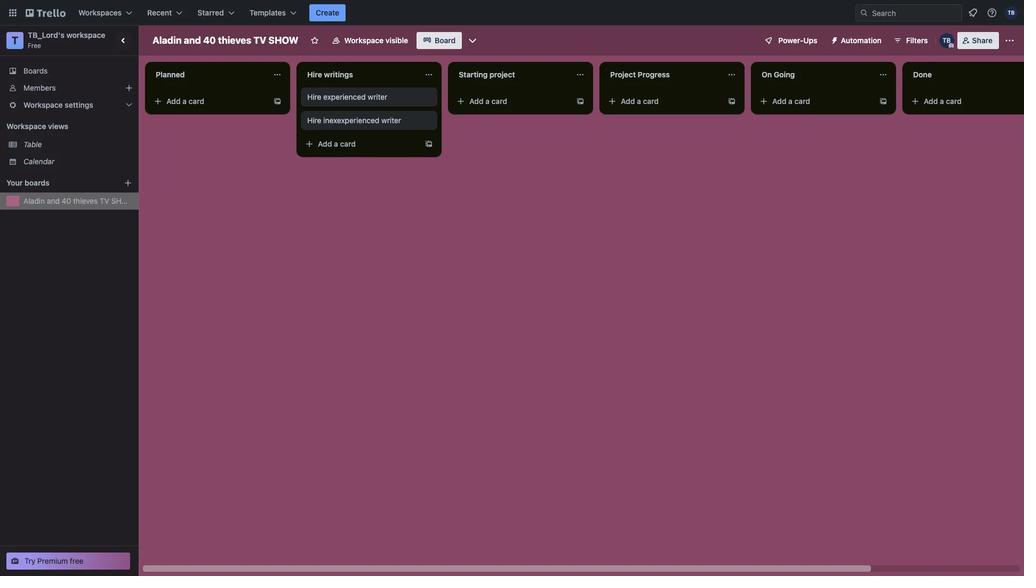 Task type: describe. For each thing, give the bounding box(es) containing it.
ups
[[803, 36, 817, 45]]

add for hire
[[318, 139, 332, 148]]

automation
[[841, 36, 882, 45]]

power-ups button
[[757, 32, 824, 49]]

templates
[[249, 8, 286, 17]]

boards link
[[0, 62, 139, 79]]

done
[[913, 70, 932, 79]]

Planned text field
[[149, 66, 267, 83]]

this member is an admin of this board. image
[[949, 43, 954, 48]]

workspace visible button
[[325, 32, 415, 49]]

hire for hire inexexperienced writer
[[307, 116, 321, 125]]

card for writings
[[340, 139, 356, 148]]

0 horizontal spatial 40
[[62, 196, 71, 205]]

hire inexexperienced writer link
[[307, 115, 431, 126]]

show inside "aladin and 40 thieves tv show" text box
[[268, 35, 298, 46]]

a for on
[[788, 97, 793, 106]]

members
[[23, 83, 56, 92]]

board link
[[417, 32, 462, 49]]

add a card down planned
[[166, 97, 204, 106]]

workspace for workspace visible
[[344, 36, 384, 45]]

show inside aladin and 40 thieves tv show link
[[111, 196, 134, 205]]

Done text field
[[907, 66, 1024, 83]]

Board name text field
[[147, 32, 304, 49]]

project
[[610, 70, 636, 79]]

t
[[12, 34, 18, 46]]

try
[[25, 556, 35, 565]]

tb_lord's
[[28, 30, 65, 39]]

add board image
[[124, 179, 132, 187]]

on
[[762, 70, 772, 79]]

writer for hire experienced writer
[[368, 92, 387, 101]]

0 horizontal spatial tv
[[100, 196, 109, 205]]

create from template… image for on going
[[879, 97, 888, 106]]

workspace views
[[6, 122, 68, 131]]

aladin inside text box
[[153, 35, 182, 46]]

add a card for hire
[[318, 139, 356, 148]]

share button
[[957, 32, 999, 49]]

premium
[[37, 556, 68, 565]]

1 vertical spatial aladin and 40 thieves tv show
[[23, 196, 134, 205]]

workspace settings
[[23, 100, 93, 109]]

create from template… image for project progress
[[728, 97, 736, 106]]

a down done text box
[[940, 97, 944, 106]]

Starting project text field
[[452, 66, 570, 83]]

starting project
[[459, 70, 515, 79]]

card for progress
[[643, 97, 659, 106]]

tv inside text box
[[253, 35, 266, 46]]

a for starting
[[485, 97, 490, 106]]

power-ups
[[778, 36, 817, 45]]

free
[[70, 556, 83, 565]]

card for going
[[794, 97, 810, 106]]

add a card button for progress
[[604, 93, 723, 110]]

0 notifications image
[[966, 6, 979, 19]]

writer for hire inexexperienced writer
[[381, 116, 401, 125]]

hire experienced writer
[[307, 92, 387, 101]]

views
[[48, 122, 68, 131]]

tb_lord's workspace free
[[28, 30, 105, 50]]

create
[[316, 8, 339, 17]]

planned
[[156, 70, 185, 79]]

thieves inside aladin and 40 thieves tv show link
[[73, 196, 98, 205]]

tb_lord's workspace link
[[28, 30, 105, 39]]

tyler black (tylerblack44) image
[[1005, 6, 1018, 19]]

settings
[[65, 100, 93, 109]]

add for project
[[621, 97, 635, 106]]

starred
[[198, 8, 224, 17]]

card down done text box
[[946, 97, 962, 106]]

workspace navigation collapse icon image
[[116, 33, 131, 48]]

and inside "aladin and 40 thieves tv show" text box
[[184, 35, 201, 46]]

workspace
[[66, 30, 105, 39]]

workspace visible
[[344, 36, 408, 45]]

aladin and 40 thieves tv show link
[[23, 196, 134, 206]]

automation button
[[826, 32, 888, 49]]

your
[[6, 178, 23, 187]]

your boards
[[6, 178, 49, 187]]

add a card for on
[[772, 97, 810, 106]]

primary element
[[0, 0, 1024, 26]]

calendar link
[[23, 156, 132, 167]]

visible
[[386, 36, 408, 45]]

share
[[972, 36, 993, 45]]

boards
[[25, 178, 49, 187]]



Task type: locate. For each thing, give the bounding box(es) containing it.
a down going on the right top
[[788, 97, 793, 106]]

create from template… image
[[576, 97, 585, 106], [728, 97, 736, 106], [425, 140, 433, 148]]

a down starting project
[[485, 97, 490, 106]]

hire inexexperienced writer
[[307, 116, 401, 125]]

0 horizontal spatial thieves
[[73, 196, 98, 205]]

table
[[23, 140, 42, 149]]

workspaces
[[78, 8, 122, 17]]

2 horizontal spatial create from template… image
[[728, 97, 736, 106]]

add a card down "project progress"
[[621, 97, 659, 106]]

going
[[774, 70, 795, 79]]

boards
[[23, 66, 48, 75]]

show down add board icon
[[111, 196, 134, 205]]

1 vertical spatial aladin
[[23, 196, 45, 205]]

hire
[[307, 70, 322, 79], [307, 92, 321, 101], [307, 116, 321, 125]]

workspace down members
[[23, 100, 63, 109]]

hire experienced writer link
[[307, 92, 431, 102]]

tv down templates
[[253, 35, 266, 46]]

writer up the hire inexexperienced writer link
[[368, 92, 387, 101]]

workspace for workspace views
[[6, 122, 46, 131]]

add a card down going on the right top
[[772, 97, 810, 106]]

recent button
[[141, 4, 189, 21]]

a
[[182, 97, 187, 106], [485, 97, 490, 106], [637, 97, 641, 106], [788, 97, 793, 106], [940, 97, 944, 106], [334, 139, 338, 148]]

0 vertical spatial show
[[268, 35, 298, 46]]

0 vertical spatial and
[[184, 35, 201, 46]]

add a card for project
[[621, 97, 659, 106]]

1 horizontal spatial and
[[184, 35, 201, 46]]

2 create from template… image from the left
[[879, 97, 888, 106]]

1 vertical spatial writer
[[381, 116, 401, 125]]

add down on going at right top
[[772, 97, 786, 106]]

t link
[[6, 32, 23, 49]]

1 horizontal spatial create from template… image
[[576, 97, 585, 106]]

card down progress
[[643, 97, 659, 106]]

create from template… image for starting project
[[576, 97, 585, 106]]

workspace for workspace settings
[[23, 100, 63, 109]]

workspace up table
[[6, 122, 46, 131]]

card down planned text field
[[189, 97, 204, 106]]

add for starting
[[469, 97, 483, 106]]

0 vertical spatial workspace
[[344, 36, 384, 45]]

add a card down done
[[924, 97, 962, 106]]

aladin and 40 thieves tv show inside text box
[[153, 35, 298, 46]]

a down inexexperienced
[[334, 139, 338, 148]]

try premium free
[[25, 556, 83, 565]]

0 vertical spatial tv
[[253, 35, 266, 46]]

0 horizontal spatial create from template… image
[[273, 97, 282, 106]]

hire for hire experienced writer
[[307, 92, 321, 101]]

starred button
[[191, 4, 241, 21]]

members link
[[0, 79, 139, 97]]

add a card button down planned text field
[[149, 93, 269, 110]]

thieves down the starred popup button
[[218, 35, 251, 46]]

0 vertical spatial aladin
[[153, 35, 182, 46]]

add down planned
[[166, 97, 181, 106]]

show
[[268, 35, 298, 46], [111, 196, 134, 205]]

On Going text field
[[755, 66, 873, 83]]

try premium free button
[[6, 553, 130, 570]]

workspace inside popup button
[[23, 100, 63, 109]]

add a card for starting
[[469, 97, 507, 106]]

0 horizontal spatial create from template… image
[[425, 140, 433, 148]]

create from template… image for hire writings
[[425, 140, 433, 148]]

aladin down recent popup button
[[153, 35, 182, 46]]

progress
[[638, 70, 670, 79]]

add a card button down done text box
[[907, 93, 1024, 110]]

1 horizontal spatial tv
[[253, 35, 266, 46]]

1 vertical spatial workspace
[[23, 100, 63, 109]]

card
[[189, 97, 204, 106], [492, 97, 507, 106], [643, 97, 659, 106], [794, 97, 810, 106], [946, 97, 962, 106], [340, 139, 356, 148]]

aladin
[[153, 35, 182, 46], [23, 196, 45, 205]]

show menu image
[[1004, 35, 1015, 46]]

hire left writings
[[307, 70, 322, 79]]

aladin down boards in the top of the page
[[23, 196, 45, 205]]

open information menu image
[[987, 7, 997, 18]]

1 hire from the top
[[307, 70, 322, 79]]

40 down your boards with 1 items 'element'
[[62, 196, 71, 205]]

and inside aladin and 40 thieves tv show link
[[47, 196, 60, 205]]

0 horizontal spatial aladin
[[23, 196, 45, 205]]

0 vertical spatial hire
[[307, 70, 322, 79]]

create from template… image for planned
[[273, 97, 282, 106]]

2 vertical spatial workspace
[[6, 122, 46, 131]]

show down templates popup button
[[268, 35, 298, 46]]

add a card
[[166, 97, 204, 106], [469, 97, 507, 106], [621, 97, 659, 106], [772, 97, 810, 106], [924, 97, 962, 106], [318, 139, 356, 148]]

writer
[[368, 92, 387, 101], [381, 116, 401, 125]]

1 vertical spatial thieves
[[73, 196, 98, 205]]

1 create from template… image from the left
[[273, 97, 282, 106]]

0 vertical spatial thieves
[[218, 35, 251, 46]]

sm image
[[826, 32, 841, 47]]

2 vertical spatial hire
[[307, 116, 321, 125]]

a down planned
[[182, 97, 187, 106]]

aladin and 40 thieves tv show down the starred popup button
[[153, 35, 298, 46]]

3 hire from the top
[[307, 116, 321, 125]]

add
[[166, 97, 181, 106], [469, 97, 483, 106], [621, 97, 635, 106], [772, 97, 786, 106], [924, 97, 938, 106], [318, 139, 332, 148]]

thieves
[[218, 35, 251, 46], [73, 196, 98, 205]]

add a card button down hire inexexperienced writer
[[301, 135, 420, 153]]

0 vertical spatial writer
[[368, 92, 387, 101]]

project progress
[[610, 70, 670, 79]]

workspaces button
[[72, 4, 139, 21]]

1 horizontal spatial create from template… image
[[879, 97, 888, 106]]

project
[[490, 70, 515, 79]]

tv down calendar link
[[100, 196, 109, 205]]

0 horizontal spatial aladin and 40 thieves tv show
[[23, 196, 134, 205]]

card down project at the top of the page
[[492, 97, 507, 106]]

1 vertical spatial tv
[[100, 196, 109, 205]]

add a card down inexexperienced
[[318, 139, 356, 148]]

add a card button down on going text box
[[755, 93, 875, 110]]

create from template… image
[[273, 97, 282, 106], [879, 97, 888, 106]]

power-
[[778, 36, 803, 45]]

2 hire from the top
[[307, 92, 321, 101]]

a down "project progress"
[[637, 97, 641, 106]]

workspace
[[344, 36, 384, 45], [23, 100, 63, 109], [6, 122, 46, 131]]

add down inexexperienced
[[318, 139, 332, 148]]

templates button
[[243, 4, 303, 21]]

add a card button down starting project text field
[[452, 93, 572, 110]]

hire down hire writings
[[307, 92, 321, 101]]

your boards with 1 items element
[[6, 177, 108, 189]]

40
[[203, 35, 216, 46], [62, 196, 71, 205]]

40 inside text box
[[203, 35, 216, 46]]

add down project
[[621, 97, 635, 106]]

add a card button
[[149, 93, 269, 110], [452, 93, 572, 110], [604, 93, 723, 110], [755, 93, 875, 110], [907, 93, 1024, 110], [301, 135, 420, 153]]

card for project
[[492, 97, 507, 106]]

table link
[[23, 139, 132, 150]]

workspace left 'visible'
[[344, 36, 384, 45]]

calendar
[[23, 157, 54, 166]]

workspace inside 'button'
[[344, 36, 384, 45]]

thieves inside "aladin and 40 thieves tv show" text box
[[218, 35, 251, 46]]

add a card button down project progress text box
[[604, 93, 723, 110]]

1 horizontal spatial thieves
[[218, 35, 251, 46]]

1 vertical spatial and
[[47, 196, 60, 205]]

1 horizontal spatial 40
[[203, 35, 216, 46]]

free
[[28, 42, 41, 50]]

on going
[[762, 70, 795, 79]]

writer down hire experienced writer link
[[381, 116, 401, 125]]

0 vertical spatial aladin and 40 thieves tv show
[[153, 35, 298, 46]]

recent
[[147, 8, 172, 17]]

add a card button for writings
[[301, 135, 420, 153]]

1 vertical spatial 40
[[62, 196, 71, 205]]

and
[[184, 35, 201, 46], [47, 196, 60, 205]]

tb_lord (tylerblack44) image
[[939, 33, 954, 48]]

1 vertical spatial show
[[111, 196, 134, 205]]

1 horizontal spatial aladin
[[153, 35, 182, 46]]

a for project
[[637, 97, 641, 106]]

and down your boards with 1 items 'element'
[[47, 196, 60, 205]]

aladin and 40 thieves tv show
[[153, 35, 298, 46], [23, 196, 134, 205]]

add down done
[[924, 97, 938, 106]]

add a card button for going
[[755, 93, 875, 110]]

0 horizontal spatial show
[[111, 196, 134, 205]]

hire inside text field
[[307, 70, 322, 79]]

search image
[[860, 9, 868, 17]]

add a card down starting project
[[469, 97, 507, 106]]

Hire writings text field
[[301, 66, 418, 83]]

experienced
[[323, 92, 366, 101]]

thieves down your boards with 1 items 'element'
[[73, 196, 98, 205]]

star or unstar board image
[[310, 36, 319, 45]]

1 horizontal spatial aladin and 40 thieves tv show
[[153, 35, 298, 46]]

40 down starred
[[203, 35, 216, 46]]

Project Progress text field
[[604, 66, 721, 83]]

1 vertical spatial hire
[[307, 92, 321, 101]]

filters button
[[890, 32, 931, 49]]

tv
[[253, 35, 266, 46], [100, 196, 109, 205]]

add for on
[[772, 97, 786, 106]]

hire writings
[[307, 70, 353, 79]]

create button
[[309, 4, 346, 21]]

back to home image
[[26, 4, 66, 21]]

writings
[[324, 70, 353, 79]]

customize views image
[[467, 35, 478, 46]]

workspace settings button
[[0, 97, 139, 114]]

a for hire
[[334, 139, 338, 148]]

0 vertical spatial 40
[[203, 35, 216, 46]]

add down starting
[[469, 97, 483, 106]]

inexexperienced
[[323, 116, 379, 125]]

hire for hire writings
[[307, 70, 322, 79]]

1 horizontal spatial show
[[268, 35, 298, 46]]

0 horizontal spatial and
[[47, 196, 60, 205]]

filters
[[906, 36, 928, 45]]

hire left inexexperienced
[[307, 116, 321, 125]]

board
[[435, 36, 456, 45]]

Search field
[[868, 5, 962, 21]]

aladin and 40 thieves tv show down your boards with 1 items 'element'
[[23, 196, 134, 205]]

add a card button for project
[[452, 93, 572, 110]]

and down starred
[[184, 35, 201, 46]]

card down on going text box
[[794, 97, 810, 106]]

starting
[[459, 70, 488, 79]]

card down inexexperienced
[[340, 139, 356, 148]]



Task type: vqa. For each thing, say whether or not it's contained in the screenshot.
Create from template… icon to the top
yes



